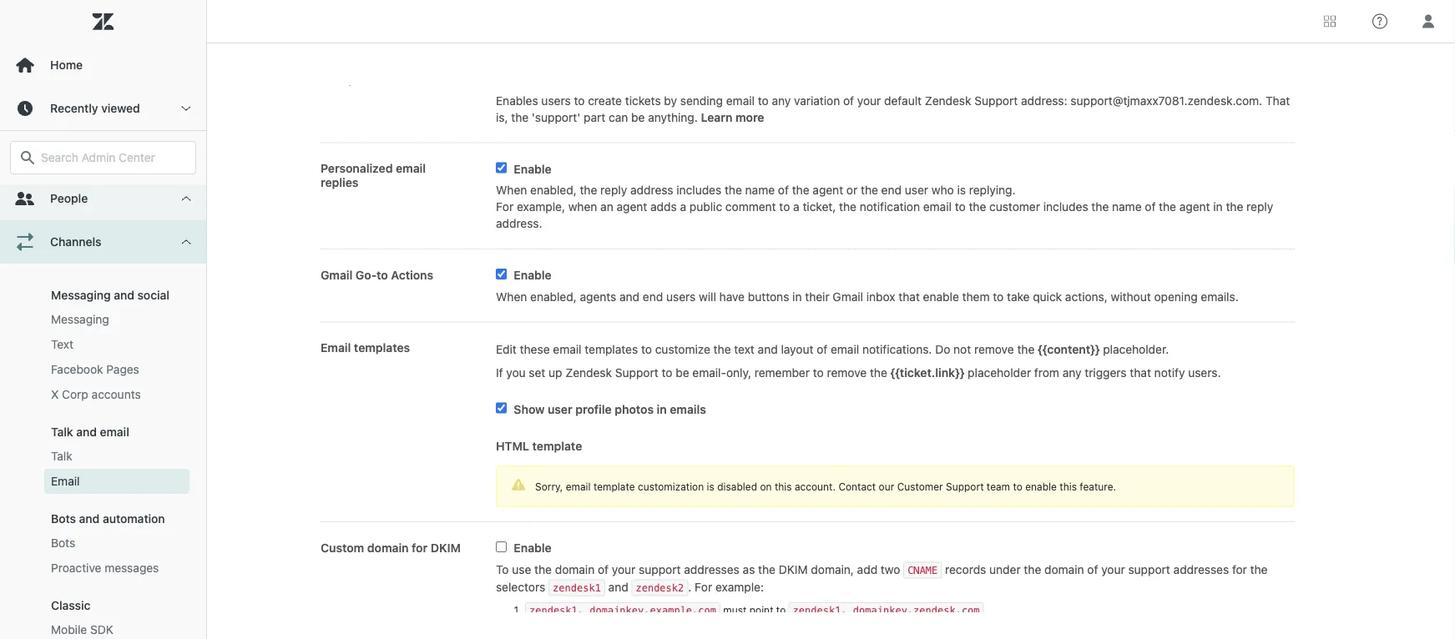 Task type: vqa. For each thing, say whether or not it's contained in the screenshot.
corp
yes



Task type: describe. For each thing, give the bounding box(es) containing it.
recently
[[50, 101, 98, 115]]

mobile sdk
[[51, 623, 113, 637]]

messaging and social element
[[51, 289, 169, 302]]

tree containing deleted users
[[0, 0, 206, 640]]

deleted
[[51, 187, 93, 201]]

home
[[50, 58, 83, 72]]

viewed
[[101, 101, 140, 115]]

recently viewed button
[[0, 87, 206, 130]]

talk for talk and email
[[51, 425, 73, 439]]

text
[[51, 338, 74, 352]]

sdk
[[90, 623, 113, 637]]

messages
[[105, 562, 159, 575]]

bots for bots and automation
[[51, 512, 76, 526]]

recently viewed
[[50, 101, 140, 115]]

zendesk products image
[[1325, 15, 1336, 27]]

deleted users
[[51, 187, 126, 201]]

x
[[51, 388, 59, 402]]

tree item containing channels
[[0, 220, 206, 640]]

talk link
[[44, 444, 190, 469]]

channels group
[[0, 264, 206, 640]]

email link
[[44, 469, 190, 494]]

deleted users link
[[44, 182, 190, 207]]

bots element
[[51, 535, 75, 552]]

email
[[51, 475, 80, 489]]

facebook
[[51, 363, 103, 377]]

proactive messages link
[[44, 556, 190, 581]]

users
[[96, 187, 126, 201]]

none search field inside primary element
[[2, 141, 205, 175]]

bots and automation element
[[51, 512, 165, 526]]

talk and email
[[51, 425, 129, 439]]

deleted users element
[[51, 186, 126, 203]]

x corp accounts element
[[51, 387, 141, 403]]

proactive
[[51, 562, 101, 575]]

user menu image
[[1418, 10, 1440, 32]]

bots and automation
[[51, 512, 165, 526]]

talk element
[[51, 448, 72, 465]]

facebook pages link
[[44, 357, 190, 382]]



Task type: locate. For each thing, give the bounding box(es) containing it.
and left email
[[76, 425, 97, 439]]

1 vertical spatial bots
[[51, 537, 75, 550]]

messaging up text
[[51, 313, 109, 327]]

messaging
[[51, 289, 111, 302], [51, 313, 109, 327]]

1 messaging from the top
[[51, 289, 111, 302]]

0 vertical spatial bots
[[51, 512, 76, 526]]

talk for talk
[[51, 450, 72, 463]]

and up 'bots' link
[[79, 512, 100, 526]]

classic element
[[51, 599, 91, 613]]

bots up bots element
[[51, 512, 76, 526]]

messaging and social
[[51, 289, 169, 302]]

automation
[[103, 512, 165, 526]]

0 vertical spatial talk
[[51, 425, 73, 439]]

and for talk
[[76, 425, 97, 439]]

1 vertical spatial talk
[[51, 450, 72, 463]]

accounts
[[92, 388, 141, 402]]

mobile sdk element
[[51, 622, 113, 639]]

tree
[[0, 0, 206, 640]]

Search Admin Center field
[[41, 150, 185, 165]]

home button
[[0, 43, 206, 87]]

talk up talk element
[[51, 425, 73, 439]]

tree item containing deleted users
[[0, 0, 206, 220]]

mobile sdk link
[[44, 618, 190, 640]]

tree item
[[0, 0, 206, 220], [0, 220, 206, 640]]

help image
[[1373, 14, 1388, 29]]

pages
[[106, 363, 139, 377]]

messaging up messaging element
[[51, 289, 111, 302]]

talk
[[51, 425, 73, 439], [51, 450, 72, 463]]

None search field
[[2, 141, 205, 175]]

classic
[[51, 599, 91, 613]]

text element
[[51, 337, 74, 353]]

proactive messages element
[[51, 560, 159, 577]]

and
[[114, 289, 134, 302], [76, 425, 97, 439], [79, 512, 100, 526]]

2 messaging from the top
[[51, 313, 109, 327]]

talk up email
[[51, 450, 72, 463]]

bots
[[51, 512, 76, 526], [51, 537, 75, 550]]

messaging for messaging
[[51, 313, 109, 327]]

2 bots from the top
[[51, 537, 75, 550]]

corp
[[62, 388, 88, 402]]

email element
[[51, 474, 80, 490]]

0 vertical spatial messaging
[[51, 289, 111, 302]]

messaging for messaging and social
[[51, 289, 111, 302]]

and for bots
[[79, 512, 100, 526]]

x corp accounts
[[51, 388, 141, 402]]

facebook pages element
[[51, 362, 139, 378]]

messaging link
[[44, 307, 190, 332]]

proactive messages
[[51, 562, 159, 575]]

2 tree item from the top
[[0, 220, 206, 640]]

1 bots from the top
[[51, 512, 76, 526]]

facebook pages
[[51, 363, 139, 377]]

2 vertical spatial and
[[79, 512, 100, 526]]

and up messaging "link"
[[114, 289, 134, 302]]

0 vertical spatial and
[[114, 289, 134, 302]]

and for messaging
[[114, 289, 134, 302]]

talk and email element
[[51, 425, 129, 439]]

messaging element
[[51, 311, 109, 328]]

1 talk from the top
[[51, 425, 73, 439]]

channels
[[50, 235, 102, 249]]

mobile
[[51, 623, 87, 637]]

bots up proactive
[[51, 537, 75, 550]]

messaging inside "link"
[[51, 313, 109, 327]]

channels button
[[0, 220, 206, 264]]

bots link
[[44, 531, 190, 556]]

bots for bots
[[51, 537, 75, 550]]

2 talk from the top
[[51, 450, 72, 463]]

people
[[50, 192, 88, 205]]

text link
[[44, 332, 190, 357]]

1 vertical spatial messaging
[[51, 313, 109, 327]]

social
[[137, 289, 169, 302]]

x corp accounts link
[[44, 382, 190, 408]]

primary element
[[0, 0, 207, 640]]

email
[[100, 425, 129, 439]]

1 vertical spatial and
[[76, 425, 97, 439]]

1 tree item from the top
[[0, 0, 206, 220]]

people button
[[0, 177, 206, 220]]



